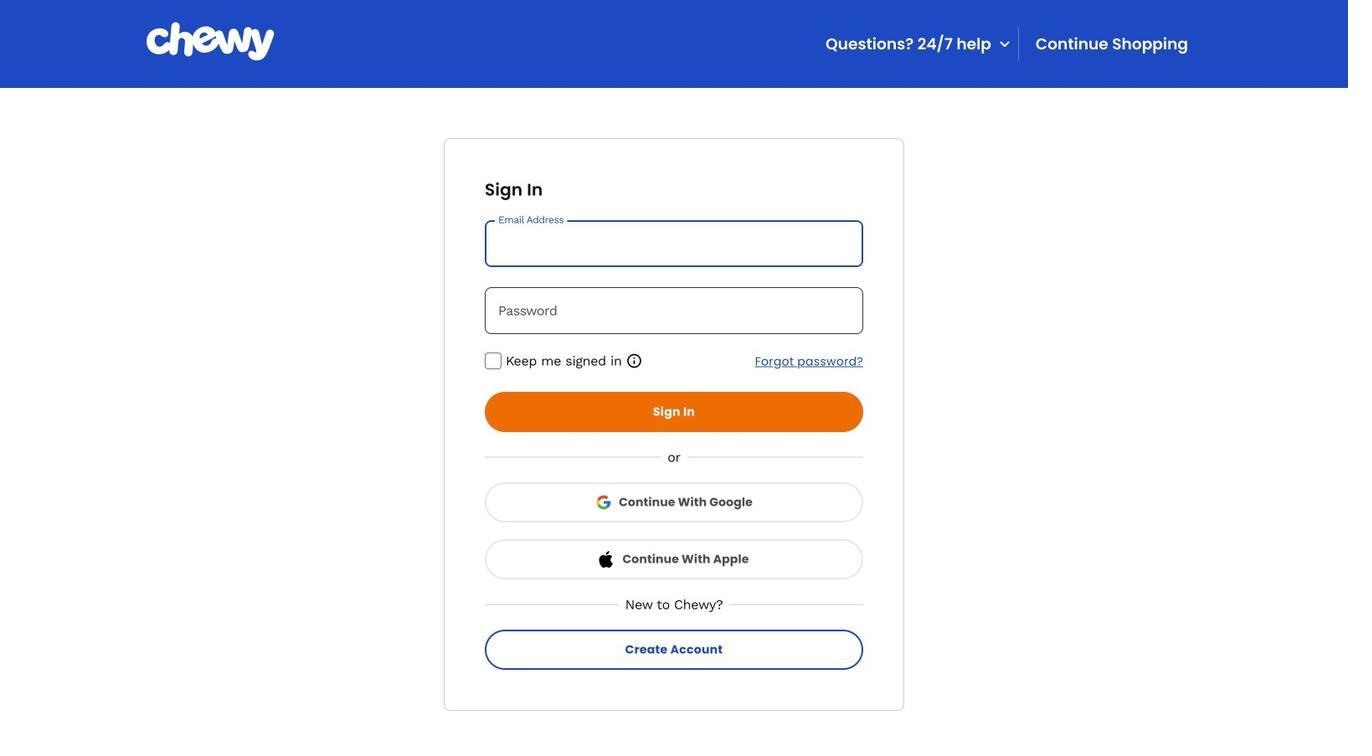 Task type: locate. For each thing, give the bounding box(es) containing it.
chewy logo image
[[147, 22, 274, 61]]

None email field
[[485, 220, 864, 267]]

None password field
[[485, 287, 864, 334]]



Task type: vqa. For each thing, say whether or not it's contained in the screenshot.
email field
yes



Task type: describe. For each thing, give the bounding box(es) containing it.
more info image
[[626, 353, 643, 369]]



